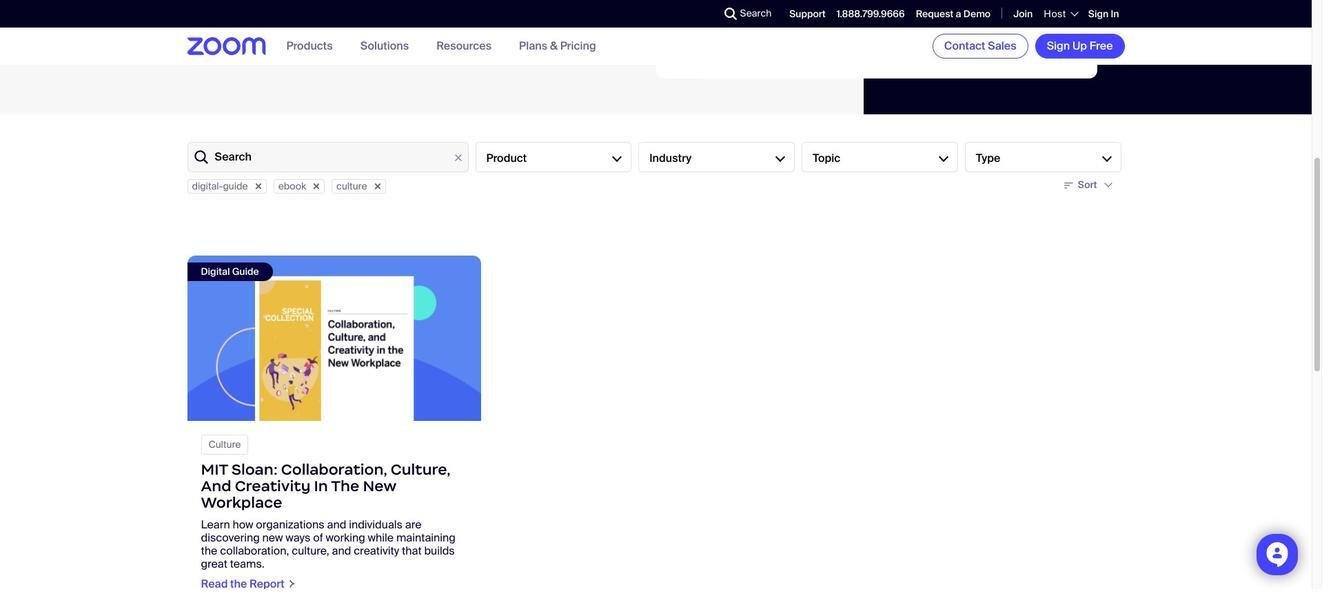Task type: locate. For each thing, give the bounding box(es) containing it.
1 horizontal spatial a
[[1059, 16, 1065, 31]]

guide
[[232, 265, 259, 278]]

0 vertical spatial search
[[740, 7, 772, 19]]

in
[[1111, 7, 1119, 20], [314, 477, 328, 496]]

search down the collection
[[740, 7, 772, 19]]

of inside dive into this collection of articles from harvard business review to get insights for reassessing, recalibrating, and reinventing our relationships with work in ways that benefit our own lives but also our companies, employees, and society as a whole
[[790, 0, 800, 4]]

1.888.799.9666 link
[[837, 7, 905, 20]]

that
[[670, 16, 690, 31], [402, 544, 422, 558]]

1 vertical spatial in
[[314, 477, 328, 496]]

1.888.799.9666
[[837, 7, 905, 20]]

products button
[[287, 39, 333, 53]]

host
[[1044, 8, 1067, 20]]

from
[[842, 0, 866, 4]]

search up guide
[[215, 150, 252, 164]]

working
[[326, 531, 365, 545]]

digital guide
[[201, 265, 259, 278]]

guide
[[223, 180, 248, 192]]

support link
[[790, 7, 826, 20]]

0 vertical spatial in
[[1111, 7, 1119, 20]]

1 horizontal spatial our
[[841, 16, 858, 31]]

in up the free
[[1111, 7, 1119, 20]]

individuals
[[349, 518, 403, 532]]

sign
[[1089, 7, 1109, 20], [1047, 39, 1070, 53]]

that inside mit sloan: collaboration, culture, and creativity in the new workplace learn how organizations and individuals are discovering new ways of working while maintaining the collaboration, culture, and creativity that builds great teams.
[[402, 544, 422, 558]]

work
[[1013, 3, 1037, 18]]

a left demo
[[956, 7, 962, 20]]

that down dive
[[670, 16, 690, 31]]

relationships
[[922, 3, 987, 18]]

products
[[287, 39, 333, 53]]

sign for sign in
[[1089, 7, 1109, 20]]

1 vertical spatial of
[[313, 531, 323, 545]]

None search field
[[674, 3, 728, 25]]

resources
[[437, 39, 492, 53]]

sign left up
[[1047, 39, 1070, 53]]

1 horizontal spatial that
[[670, 16, 690, 31]]

that inside dive into this collection of articles from harvard business review to get insights for reassessing, recalibrating, and reinventing our relationships with work in ways that benefit our own lives but also our companies, employees, and society as a whole
[[670, 16, 690, 31]]

digital-
[[192, 180, 223, 192]]

request a demo link
[[916, 7, 991, 20]]

teams.
[[230, 557, 264, 571]]

free
[[1090, 39, 1113, 53]]

our right reinventing
[[903, 3, 919, 18]]

sloan:
[[231, 460, 278, 479]]

product
[[486, 151, 527, 165]]

0 vertical spatial sign
[[1089, 7, 1109, 20]]

1 horizontal spatial of
[[790, 0, 800, 4]]

sign up free
[[1047, 39, 1113, 53]]

1 vertical spatial ways
[[286, 531, 311, 545]]

that down are
[[402, 544, 422, 558]]

mit sloan: collaboration, culture, and creativity in the new workplace learn how organizations and individuals are discovering new ways of working while maintaining the collaboration, culture, and creativity that builds great teams.
[[201, 460, 456, 571]]

2 horizontal spatial our
[[903, 3, 919, 18]]

0 horizontal spatial that
[[402, 544, 422, 558]]

search image
[[724, 8, 737, 20], [724, 8, 737, 20]]

collection
[[738, 0, 787, 4]]

ebook button
[[274, 179, 325, 194]]

our left own
[[731, 16, 747, 31]]

and up culture, in the left bottom of the page
[[327, 518, 346, 532]]

reassessing,
[[686, 3, 750, 18]]

clear search image
[[451, 150, 466, 165]]

creativity
[[235, 477, 311, 496]]

0 horizontal spatial our
[[731, 16, 747, 31]]

digital-guide button
[[187, 179, 267, 194]]

digital
[[201, 265, 230, 278]]

resources button
[[437, 39, 492, 53]]

get
[[1012, 0, 1029, 4]]

society
[[1005, 16, 1041, 31]]

0 vertical spatial of
[[790, 0, 800, 4]]

sign up the free
[[1089, 7, 1109, 20]]

demo
[[964, 7, 991, 20]]

and
[[201, 477, 231, 496]]

ways right in at top
[[1051, 3, 1076, 18]]

0 horizontal spatial a
[[956, 7, 962, 20]]

also
[[818, 16, 839, 31]]

a right as
[[1059, 16, 1065, 31]]

own
[[750, 16, 771, 31]]

0 horizontal spatial in
[[314, 477, 328, 496]]

with
[[990, 3, 1011, 18]]

in left the
[[314, 477, 328, 496]]

ways inside dive into this collection of articles from harvard business review to get insights for reassessing, recalibrating, and reinventing our relationships with work in ways that benefit our own lives but also our companies, employees, and society as a whole
[[1051, 3, 1076, 18]]

of
[[790, 0, 800, 4], [313, 531, 323, 545]]

1 horizontal spatial search
[[740, 7, 772, 19]]

plans & pricing
[[519, 39, 596, 53]]

solutions
[[360, 39, 409, 53]]

0 horizontal spatial ways
[[286, 531, 311, 545]]

insights
[[1031, 0, 1071, 4]]

0 horizontal spatial sign
[[1047, 39, 1070, 53]]

maintaining
[[396, 531, 456, 545]]

ways
[[1051, 3, 1076, 18], [286, 531, 311, 545]]

0 vertical spatial ways
[[1051, 3, 1076, 18]]

sign for sign up free
[[1047, 39, 1070, 53]]

the
[[201, 544, 217, 558]]

type
[[976, 151, 1001, 165]]

culture button
[[332, 179, 386, 194]]

creativity
[[354, 544, 399, 558]]

zoom logo image
[[187, 37, 266, 55]]

this
[[716, 0, 735, 4]]

1 horizontal spatial ways
[[1051, 3, 1076, 18]]

of left working at the bottom
[[313, 531, 323, 545]]

0 vertical spatial that
[[670, 16, 690, 31]]

0 horizontal spatial of
[[313, 531, 323, 545]]

0 horizontal spatial search
[[215, 150, 252, 164]]

of up support link
[[790, 0, 800, 4]]

ebook
[[278, 180, 306, 192]]

1 horizontal spatial sign
[[1089, 7, 1109, 20]]

our right also
[[841, 16, 858, 31]]

culture,
[[292, 544, 329, 558]]

contact sales link
[[933, 34, 1029, 59]]

1 vertical spatial that
[[402, 544, 422, 558]]

are
[[405, 518, 422, 532]]

sales
[[988, 39, 1017, 53]]

mit
[[201, 460, 228, 479]]

1 vertical spatial sign
[[1047, 39, 1070, 53]]

and down the to
[[983, 16, 1003, 31]]

sign in link
[[1089, 7, 1119, 20]]

ways right 'new'
[[286, 531, 311, 545]]

workplace
[[201, 494, 282, 512]]

benefit
[[692, 16, 728, 31]]

and left from
[[822, 3, 841, 18]]

&
[[550, 39, 558, 53]]



Task type: vqa. For each thing, say whether or not it's contained in the screenshot.
benefit on the right
yes



Task type: describe. For each thing, give the bounding box(es) containing it.
guide cover image
[[187, 256, 481, 421]]

recalibrating,
[[753, 3, 819, 18]]

the
[[331, 477, 360, 496]]

in inside mit sloan: collaboration, culture, and creativity in the new workplace learn how organizations and individuals are discovering new ways of working while maintaining the collaboration, culture, and creativity that builds great teams.
[[314, 477, 328, 496]]

business
[[912, 0, 958, 4]]

plans & pricing link
[[519, 39, 596, 53]]

1 horizontal spatial in
[[1111, 7, 1119, 20]]

pricing
[[560, 39, 596, 53]]

new
[[363, 477, 397, 496]]

into
[[695, 0, 714, 4]]

digital-guide
[[192, 180, 248, 192]]

learn
[[201, 518, 230, 532]]

reinventing
[[844, 3, 900, 18]]

industry button
[[639, 142, 795, 172]]

collaboration,
[[281, 460, 387, 479]]

industry
[[650, 151, 692, 165]]

and right culture, in the left bottom of the page
[[332, 544, 351, 558]]

new
[[262, 531, 283, 545]]

while
[[368, 531, 394, 545]]

sign in
[[1089, 7, 1119, 20]]

topic button
[[802, 142, 958, 172]]

culture
[[337, 180, 367, 192]]

product button
[[475, 142, 632, 172]]

of inside mit sloan: collaboration, culture, and creativity in the new workplace learn how organizations and individuals are discovering new ways of working while maintaining the collaboration, culture, and creativity that builds great teams.
[[313, 531, 323, 545]]

but
[[799, 16, 815, 31]]

great
[[201, 557, 228, 571]]

how
[[233, 518, 253, 532]]

dive into this collection of articles from harvard business review to get insights for reassessing, recalibrating, and reinventing our relationships with work in ways that benefit our own lives but also our companies, employees, and society as a whole
[[670, 0, 1076, 44]]

sort
[[1078, 178, 1097, 191]]

contact
[[945, 39, 986, 53]]

host button
[[1044, 8, 1078, 20]]

discovering
[[201, 531, 260, 545]]

harvard
[[869, 0, 909, 4]]

in
[[1040, 3, 1049, 18]]

culture,
[[391, 460, 451, 479]]

as
[[1044, 16, 1056, 31]]

ways inside mit sloan: collaboration, culture, and creativity in the new workplace learn how organizations and individuals are discovering new ways of working while maintaining the collaboration, culture, and creativity that builds great teams.
[[286, 531, 311, 545]]

Search text field
[[187, 142, 469, 172]]

type button
[[965, 142, 1122, 172]]

organizations
[[256, 518, 325, 532]]

employees,
[[922, 16, 981, 31]]

lives
[[773, 16, 796, 31]]

solutions button
[[360, 39, 409, 53]]

a inside dive into this collection of articles from harvard business review to get insights for reassessing, recalibrating, and reinventing our relationships with work in ways that benefit our own lives but also our companies, employees, and society as a whole
[[1059, 16, 1065, 31]]

sort button
[[1061, 173, 1118, 197]]

join link
[[1014, 7, 1033, 20]]

whole
[[670, 29, 700, 44]]

support
[[790, 7, 826, 20]]

sign up free link
[[1035, 34, 1125, 59]]

topic
[[813, 151, 841, 165]]

up
[[1073, 39, 1087, 53]]

request a demo
[[916, 7, 991, 20]]

1 vertical spatial search
[[215, 150, 252, 164]]

plans
[[519, 39, 548, 53]]

for
[[670, 3, 684, 18]]

request
[[916, 7, 954, 20]]

contact sales
[[945, 39, 1017, 53]]

articles
[[802, 0, 840, 4]]

builds
[[424, 544, 455, 558]]

join
[[1014, 7, 1033, 20]]

collaboration,
[[220, 544, 289, 558]]



